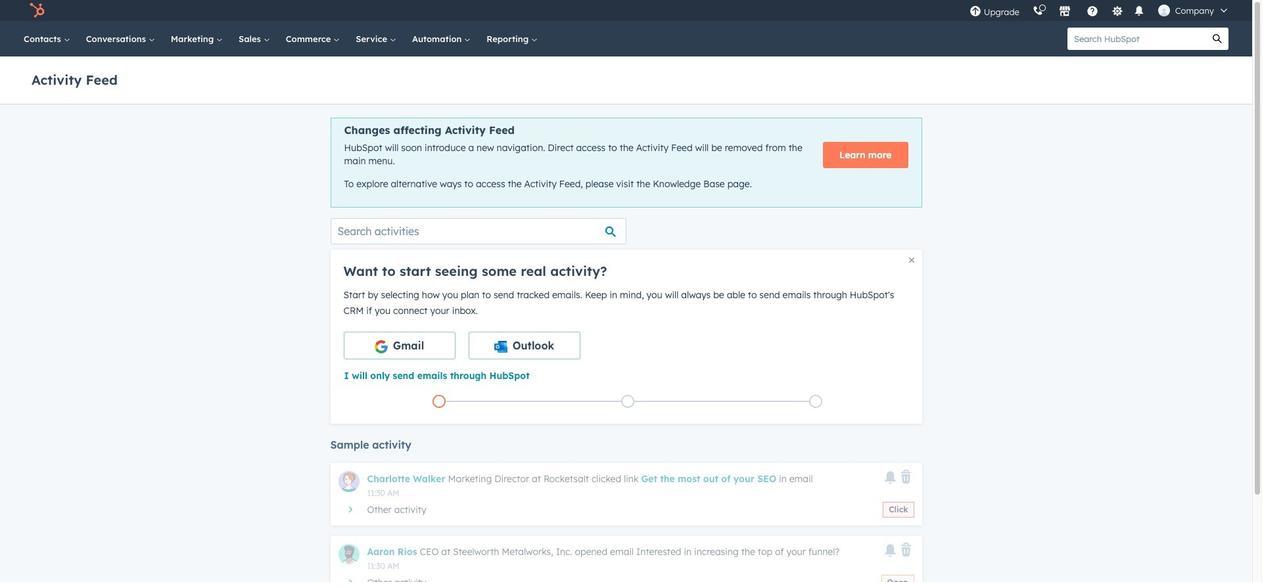 Task type: vqa. For each thing, say whether or not it's contained in the screenshot.
3rd Press to sort. icon
no



Task type: describe. For each thing, give the bounding box(es) containing it.
Search HubSpot search field
[[1068, 28, 1206, 50]]

onboarding.steps.finalstep.title image
[[813, 399, 819, 406]]



Task type: locate. For each thing, give the bounding box(es) containing it.
marketplaces image
[[1059, 6, 1071, 18]]

close image
[[909, 258, 914, 263]]

list
[[345, 392, 910, 411]]

None checkbox
[[343, 332, 455, 359], [468, 332, 580, 359], [343, 332, 455, 359], [468, 332, 580, 359]]

Search activities search field
[[330, 218, 626, 244]]

onboarding.steps.sendtrackedemailingmail.title image
[[624, 399, 631, 406]]

menu
[[963, 0, 1237, 21]]

jacob simon image
[[1158, 5, 1170, 16]]



